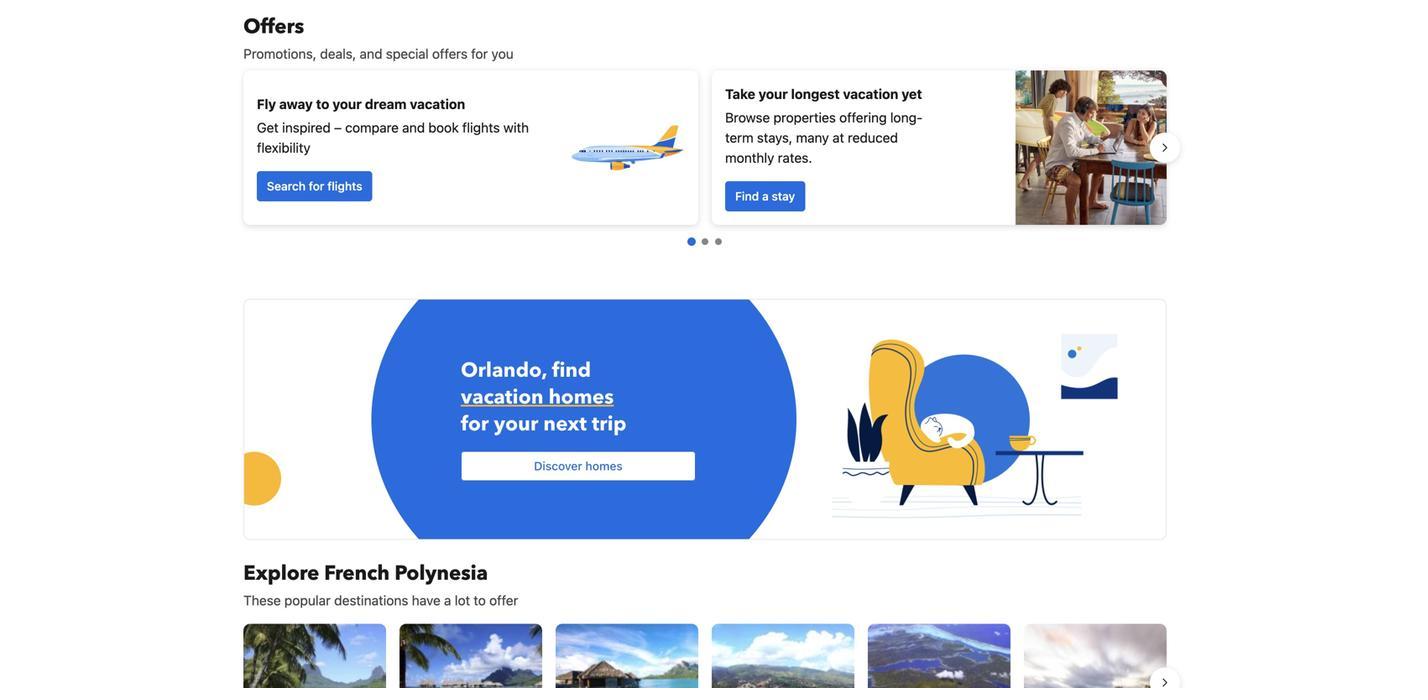Task type: vqa. For each thing, say whether or not it's contained in the screenshot.
Hampton's cancellation
no



Task type: locate. For each thing, give the bounding box(es) containing it.
1 vertical spatial for
[[309, 179, 324, 193]]

offering
[[840, 110, 887, 126]]

flights left with
[[462, 120, 500, 136]]

and
[[360, 46, 383, 62], [402, 120, 425, 136]]

1 horizontal spatial flights
[[462, 120, 500, 136]]

homes
[[549, 384, 614, 412], [586, 459, 623, 473]]

0 horizontal spatial to
[[316, 96, 329, 112]]

vacation inside orlando, find vacation homes for your next trip
[[461, 384, 544, 412]]

region containing take your longest vacation yet
[[230, 64, 1180, 232]]

vacation
[[843, 86, 899, 102], [410, 96, 465, 112], [461, 384, 544, 412]]

2 horizontal spatial your
[[759, 86, 788, 102]]

homes inside orlando, find vacation homes for your next trip
[[549, 384, 614, 412]]

0 vertical spatial flights
[[462, 120, 500, 136]]

homes down trip on the bottom of page
[[586, 459, 623, 473]]

vacation up the offering
[[843, 86, 899, 102]]

homes up "discover homes" at left
[[549, 384, 614, 412]]

and inside the offers promotions, deals, and special offers for you
[[360, 46, 383, 62]]

and left book
[[402, 120, 425, 136]]

and inside fly away to your dream vacation get inspired – compare and book flights with flexibility
[[402, 120, 425, 136]]

offers promotions, deals, and special offers for you
[[243, 13, 514, 62]]

orlando, find vacation homes for your next trip
[[461, 357, 627, 438]]

0 vertical spatial and
[[360, 46, 383, 62]]

popular
[[284, 593, 331, 609]]

term
[[725, 130, 754, 146]]

to right lot
[[474, 593, 486, 609]]

0 horizontal spatial and
[[360, 46, 383, 62]]

special
[[386, 46, 429, 62]]

for left you
[[471, 46, 488, 62]]

a left lot
[[444, 593, 451, 609]]

for
[[471, 46, 488, 62], [309, 179, 324, 193], [461, 411, 489, 438]]

your inside take your longest vacation yet browse properties offering long- term stays, many at reduced monthly rates.
[[759, 86, 788, 102]]

away
[[279, 96, 313, 112]]

for inside region
[[309, 179, 324, 193]]

a
[[762, 189, 769, 203], [444, 593, 451, 609]]

take your longest vacation yet image
[[1016, 71, 1167, 225]]

0 vertical spatial region
[[230, 64, 1180, 232]]

monthly
[[725, 150, 775, 166]]

0 horizontal spatial your
[[333, 96, 362, 112]]

1 vertical spatial a
[[444, 593, 451, 609]]

1 horizontal spatial to
[[474, 593, 486, 609]]

flights
[[462, 120, 500, 136], [327, 179, 362, 193]]

region
[[230, 64, 1180, 232], [230, 618, 1180, 688]]

a left stay
[[762, 189, 769, 203]]

promotions,
[[243, 46, 317, 62]]

2 region from the top
[[230, 618, 1180, 688]]

fly away to your dream vacation get inspired – compare and book flights with flexibility
[[257, 96, 529, 156]]

to inside fly away to your dream vacation get inspired – compare and book flights with flexibility
[[316, 96, 329, 112]]

flights inside fly away to your dream vacation get inspired – compare and book flights with flexibility
[[462, 120, 500, 136]]

your
[[759, 86, 788, 102], [333, 96, 362, 112], [494, 411, 539, 438]]

for inside the offers promotions, deals, and special offers for you
[[471, 46, 488, 62]]

and right deals,
[[360, 46, 383, 62]]

0 vertical spatial homes
[[549, 384, 614, 412]]

browse
[[725, 110, 770, 126]]

1 region from the top
[[230, 64, 1180, 232]]

find a stay
[[735, 189, 795, 203]]

your right take
[[759, 86, 788, 102]]

0 vertical spatial for
[[471, 46, 488, 62]]

2 vertical spatial for
[[461, 411, 489, 438]]

polynesia
[[395, 560, 488, 588]]

lot
[[455, 593, 470, 609]]

1 horizontal spatial a
[[762, 189, 769, 203]]

vacation left find at the bottom of the page
[[461, 384, 544, 412]]

0 vertical spatial to
[[316, 96, 329, 112]]

–
[[334, 120, 342, 136]]

to
[[316, 96, 329, 112], [474, 593, 486, 609]]

your inside orlando, find vacation homes for your next trip
[[494, 411, 539, 438]]

0 vertical spatial a
[[762, 189, 769, 203]]

1 vertical spatial to
[[474, 593, 486, 609]]

your up the –
[[333, 96, 362, 112]]

1 vertical spatial region
[[230, 618, 1180, 688]]

a inside region
[[762, 189, 769, 203]]

flights right search
[[327, 179, 362, 193]]

for down orlando,
[[461, 411, 489, 438]]

compare
[[345, 120, 399, 136]]

orlando,
[[461, 357, 547, 385]]

main content containing offers
[[228, 13, 1180, 688]]

flexibility
[[257, 140, 311, 156]]

1 vertical spatial and
[[402, 120, 425, 136]]

a inside explore french polynesia these popular destinations have a lot to offer
[[444, 593, 451, 609]]

1 horizontal spatial and
[[402, 120, 425, 136]]

find a stay link
[[725, 181, 805, 212]]

to right away
[[316, 96, 329, 112]]

progress bar
[[688, 238, 722, 246]]

trip
[[592, 411, 627, 438]]

0 horizontal spatial a
[[444, 593, 451, 609]]

yet
[[902, 86, 922, 102]]

1 vertical spatial flights
[[327, 179, 362, 193]]

stay
[[772, 189, 795, 203]]

your inside fly away to your dream vacation get inspired – compare and book flights with flexibility
[[333, 96, 362, 112]]

offers
[[432, 46, 468, 62]]

for right search
[[309, 179, 324, 193]]

1 horizontal spatial your
[[494, 411, 539, 438]]

main content
[[228, 13, 1180, 688]]

vacation up book
[[410, 96, 465, 112]]

your left next at the bottom left
[[494, 411, 539, 438]]

properties
[[774, 110, 836, 126]]

french
[[324, 560, 390, 588]]

for inside orlando, find vacation homes for your next trip
[[461, 411, 489, 438]]



Task type: describe. For each thing, give the bounding box(es) containing it.
0 horizontal spatial flights
[[327, 179, 362, 193]]

rates.
[[778, 150, 812, 166]]

to inside explore french polynesia these popular destinations have a lot to offer
[[474, 593, 486, 609]]

take your longest vacation yet browse properties offering long- term stays, many at reduced monthly rates.
[[725, 86, 923, 166]]

fly away to your dream vacation image
[[568, 89, 685, 207]]

vacation inside fly away to your dream vacation get inspired – compare and book flights with flexibility
[[410, 96, 465, 112]]

discover homes
[[534, 459, 623, 473]]

search
[[267, 179, 306, 193]]

discover
[[534, 459, 583, 473]]

with
[[504, 120, 529, 136]]

progress bar inside main content
[[688, 238, 722, 246]]

long-
[[891, 110, 923, 126]]

explore
[[243, 560, 319, 588]]

book
[[429, 120, 459, 136]]

get
[[257, 120, 279, 136]]

longest
[[791, 86, 840, 102]]

1 vertical spatial homes
[[586, 459, 623, 473]]

at
[[833, 130, 845, 146]]

inspired
[[282, 120, 331, 136]]

offers
[[243, 13, 304, 41]]

offer
[[490, 593, 518, 609]]

destinations
[[334, 593, 408, 609]]

next
[[544, 411, 587, 438]]

deals,
[[320, 46, 356, 62]]

these
[[243, 593, 281, 609]]

search for flights
[[267, 179, 362, 193]]

find
[[735, 189, 759, 203]]

have
[[412, 593, 441, 609]]

you
[[492, 46, 514, 62]]

vacation inside take your longest vacation yet browse properties offering long- term stays, many at reduced monthly rates.
[[843, 86, 899, 102]]

take
[[725, 86, 756, 102]]

stays,
[[757, 130, 793, 146]]

many
[[796, 130, 829, 146]]

fly
[[257, 96, 276, 112]]

find
[[552, 357, 591, 385]]

dream
[[365, 96, 407, 112]]

search for flights link
[[257, 171, 373, 202]]

explore french polynesia these popular destinations have a lot to offer
[[243, 560, 518, 609]]

reduced
[[848, 130, 898, 146]]



